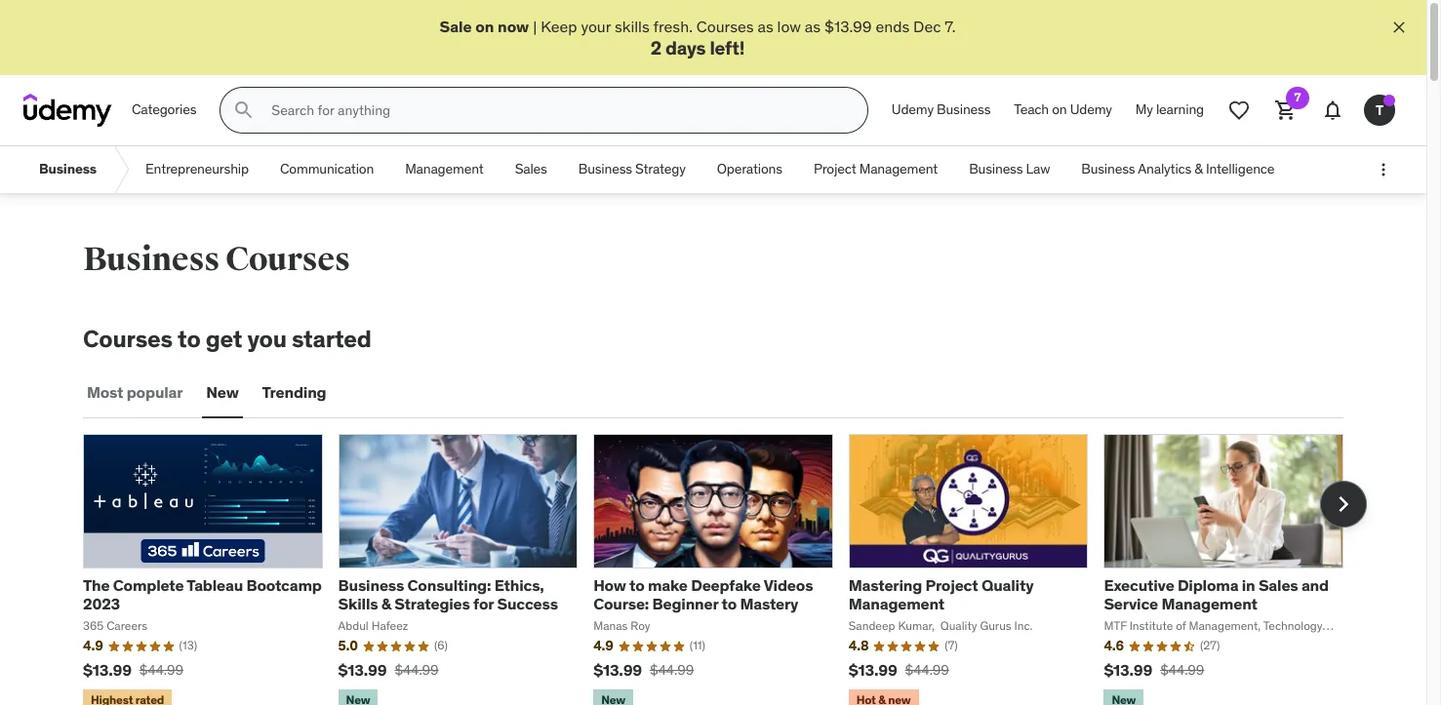 Task type: vqa. For each thing, say whether or not it's contained in the screenshot.
second small image from the bottom of the page
no



Task type: locate. For each thing, give the bounding box(es) containing it.
on
[[475, 17, 494, 36], [1052, 101, 1067, 118]]

diploma
[[1178, 576, 1238, 595]]

business left consulting:
[[338, 576, 404, 595]]

1 horizontal spatial sales
[[1258, 576, 1298, 595]]

project
[[814, 160, 856, 178], [925, 576, 978, 595]]

1 vertical spatial sales
[[1258, 576, 1298, 595]]

tableau
[[187, 576, 243, 595]]

communication link
[[264, 147, 389, 193]]

entrepreneurship
[[145, 160, 249, 178]]

business consulting: ethics, skills & strategies for success
[[338, 576, 558, 614]]

business left analytics
[[1081, 160, 1135, 178]]

trending
[[262, 383, 326, 402]]

submit search image
[[233, 99, 256, 122]]

on inside sale on now | keep your skills fresh. courses as low as $13.99 ends dec 7. 2 days left!
[[475, 17, 494, 36]]

as right low
[[805, 17, 821, 36]]

2 vertical spatial courses
[[83, 324, 173, 354]]

business left law
[[969, 160, 1023, 178]]

strategies
[[394, 594, 470, 614]]

& right skills
[[381, 594, 391, 614]]

mastering
[[849, 576, 922, 595]]

business left teach
[[937, 101, 991, 118]]

1 as from the left
[[758, 17, 773, 36]]

business inside "udemy business" link
[[937, 101, 991, 118]]

0 horizontal spatial udemy
[[892, 101, 934, 118]]

0 vertical spatial on
[[475, 17, 494, 36]]

business
[[937, 101, 991, 118], [39, 160, 97, 178], [578, 160, 632, 178], [969, 160, 1023, 178], [1081, 160, 1135, 178], [83, 239, 220, 280], [338, 576, 404, 595]]

business for business law
[[969, 160, 1023, 178]]

how
[[593, 576, 626, 595]]

law
[[1026, 160, 1050, 178]]

wishlist image
[[1227, 99, 1251, 122]]

t
[[1376, 101, 1384, 119]]

1 horizontal spatial &
[[1195, 160, 1203, 178]]

for
[[473, 594, 494, 614]]

ethics,
[[494, 576, 544, 595]]

&
[[1195, 160, 1203, 178], [381, 594, 391, 614]]

business strategy link
[[563, 147, 701, 193]]

sales right in
[[1258, 576, 1298, 595]]

project management link
[[798, 147, 953, 193]]

on right teach
[[1052, 101, 1067, 118]]

courses up left!
[[696, 17, 754, 36]]

business left strategy
[[578, 160, 632, 178]]

teach on udemy
[[1014, 101, 1112, 118]]

0 vertical spatial sales
[[515, 160, 547, 178]]

courses
[[696, 17, 754, 36], [225, 239, 350, 280], [83, 324, 173, 354]]

1 horizontal spatial as
[[805, 17, 821, 36]]

sale
[[439, 17, 472, 36]]

how to make deepfake videos course: beginner to mastery link
[[593, 576, 813, 614]]

business inside business strategy link
[[578, 160, 632, 178]]

0 horizontal spatial courses
[[83, 324, 173, 354]]

0 horizontal spatial as
[[758, 17, 773, 36]]

sales down search for anything 'text box' at the top
[[515, 160, 547, 178]]

2 udemy from the left
[[1070, 101, 1112, 118]]

on left now
[[475, 17, 494, 36]]

get
[[206, 324, 242, 354]]

most
[[87, 383, 123, 402]]

new button
[[202, 370, 243, 417]]

to right how
[[629, 576, 645, 595]]

started
[[292, 324, 372, 354]]

communication
[[280, 160, 374, 178]]

intelligence
[[1206, 160, 1275, 178]]

0 vertical spatial courses
[[696, 17, 754, 36]]

udemy up project management
[[892, 101, 934, 118]]

more subcategory menu links image
[[1374, 160, 1393, 180]]

business inside business analytics & intelligence link
[[1081, 160, 1135, 178]]

business left arrow pointing to subcategory menu links image
[[39, 160, 97, 178]]

business inside the "business" link
[[39, 160, 97, 178]]

trending button
[[258, 370, 330, 417]]

1 horizontal spatial courses
[[225, 239, 350, 280]]

0 horizontal spatial sales
[[515, 160, 547, 178]]

0 vertical spatial &
[[1195, 160, 1203, 178]]

1 vertical spatial courses
[[225, 239, 350, 280]]

as left low
[[758, 17, 773, 36]]

to for get
[[178, 324, 201, 354]]

sales
[[515, 160, 547, 178], [1258, 576, 1298, 595]]

executive diploma in sales and service management
[[1104, 576, 1329, 614]]

courses up you
[[225, 239, 350, 280]]

business analytics & intelligence
[[1081, 160, 1275, 178]]

courses up most popular at left bottom
[[83, 324, 173, 354]]

1 vertical spatial project
[[925, 576, 978, 595]]

1 vertical spatial &
[[381, 594, 391, 614]]

management
[[405, 160, 484, 178], [859, 160, 938, 178], [849, 594, 945, 614], [1161, 594, 1257, 614]]

0 vertical spatial project
[[814, 160, 856, 178]]

business inside business law link
[[969, 160, 1023, 178]]

you have alerts image
[[1384, 95, 1395, 107]]

2 horizontal spatial to
[[722, 594, 737, 614]]

ends
[[876, 17, 910, 36]]

business analytics & intelligence link
[[1066, 147, 1290, 193]]

1 vertical spatial on
[[1052, 101, 1067, 118]]

business for business strategy
[[578, 160, 632, 178]]

project left quality
[[925, 576, 978, 595]]

now
[[498, 17, 529, 36]]

udemy
[[892, 101, 934, 118], [1070, 101, 1112, 118]]

2 horizontal spatial courses
[[696, 17, 754, 36]]

business down arrow pointing to subcategory menu links image
[[83, 239, 220, 280]]

service
[[1104, 594, 1158, 614]]

to
[[178, 324, 201, 354], [629, 576, 645, 595], [722, 594, 737, 614]]

0 horizontal spatial to
[[178, 324, 201, 354]]

1 horizontal spatial udemy
[[1070, 101, 1112, 118]]

7
[[1294, 90, 1301, 105]]

|
[[533, 17, 537, 36]]

and
[[1301, 576, 1329, 595]]

close image
[[1389, 18, 1409, 37]]

management link
[[389, 147, 499, 193]]

1 horizontal spatial on
[[1052, 101, 1067, 118]]

categories button
[[120, 87, 208, 134]]

2
[[651, 36, 662, 60]]

new
[[206, 383, 239, 402]]

0 horizontal spatial &
[[381, 594, 391, 614]]

1 horizontal spatial to
[[629, 576, 645, 595]]

& inside business consulting: ethics, skills & strategies for success
[[381, 594, 391, 614]]

business inside business consulting: ethics, skills & strategies for success
[[338, 576, 404, 595]]

to left the get
[[178, 324, 201, 354]]

courses to get you started
[[83, 324, 372, 354]]

courses inside sale on now | keep your skills fresh. courses as low as $13.99 ends dec 7. 2 days left!
[[696, 17, 754, 36]]

you
[[247, 324, 287, 354]]

udemy image
[[23, 94, 112, 127]]

udemy left my
[[1070, 101, 1112, 118]]

t link
[[1356, 87, 1403, 134]]

my learning link
[[1124, 87, 1216, 134]]

0 horizontal spatial on
[[475, 17, 494, 36]]

1 horizontal spatial project
[[925, 576, 978, 595]]

shopping cart with 7 items image
[[1274, 99, 1298, 122]]

& right analytics
[[1195, 160, 1203, 178]]

business link
[[23, 147, 112, 193]]

management inside "link"
[[405, 160, 484, 178]]

fresh.
[[653, 17, 693, 36]]

project right operations
[[814, 160, 856, 178]]

to left mastery
[[722, 594, 737, 614]]

arrow pointing to subcategory menu links image
[[112, 147, 130, 193]]

the complete tableau bootcamp 2023
[[83, 576, 322, 614]]



Task type: describe. For each thing, give the bounding box(es) containing it.
your
[[581, 17, 611, 36]]

sales inside executive diploma in sales and service management
[[1258, 576, 1298, 595]]

strategy
[[635, 160, 686, 178]]

deepfake
[[691, 576, 761, 595]]

videos
[[764, 576, 813, 595]]

success
[[497, 594, 558, 614]]

operations
[[717, 160, 782, 178]]

to for make
[[629, 576, 645, 595]]

business for business
[[39, 160, 97, 178]]

keep
[[541, 17, 577, 36]]

quality
[[981, 576, 1034, 595]]

days
[[665, 36, 706, 60]]

entrepreneurship link
[[130, 147, 264, 193]]

business for business courses
[[83, 239, 220, 280]]

teach
[[1014, 101, 1049, 118]]

business for business analytics & intelligence
[[1081, 160, 1135, 178]]

the
[[83, 576, 110, 595]]

sales link
[[499, 147, 563, 193]]

my learning
[[1135, 101, 1204, 118]]

mastering project quality management
[[849, 576, 1034, 614]]

course:
[[593, 594, 649, 614]]

7 link
[[1263, 87, 1309, 134]]

operations link
[[701, 147, 798, 193]]

management inside executive diploma in sales and service management
[[1161, 594, 1257, 614]]

low
[[777, 17, 801, 36]]

dec
[[913, 17, 941, 36]]

business law
[[969, 160, 1050, 178]]

popular
[[127, 383, 183, 402]]

1 udemy from the left
[[892, 101, 934, 118]]

business for business consulting: ethics, skills & strategies for success
[[338, 576, 404, 595]]

business consulting: ethics, skills & strategies for success link
[[338, 576, 558, 614]]

most popular button
[[83, 370, 187, 417]]

notifications image
[[1321, 99, 1344, 122]]

executive
[[1104, 576, 1174, 595]]

complete
[[113, 576, 184, 595]]

on for sale on now | keep your skills fresh. courses as low as $13.99 ends dec 7. 2 days left!
[[475, 17, 494, 36]]

on for teach on udemy
[[1052, 101, 1067, 118]]

business courses
[[83, 239, 350, 280]]

mastering project quality management link
[[849, 576, 1034, 614]]

sale on now | keep your skills fresh. courses as low as $13.99 ends dec 7. 2 days left!
[[439, 17, 956, 60]]

teach on udemy link
[[1002, 87, 1124, 134]]

bootcamp
[[246, 576, 322, 595]]

categories
[[132, 101, 196, 118]]

the complete tableau bootcamp 2023 link
[[83, 576, 322, 614]]

7.
[[945, 17, 956, 36]]

beginner
[[652, 594, 718, 614]]

0 horizontal spatial project
[[814, 160, 856, 178]]

executive diploma in sales and service management link
[[1104, 576, 1329, 614]]

udemy business link
[[880, 87, 1002, 134]]

2 as from the left
[[805, 17, 821, 36]]

in
[[1242, 576, 1255, 595]]

mastery
[[740, 594, 798, 614]]

make
[[648, 576, 688, 595]]

analytics
[[1138, 160, 1191, 178]]

learning
[[1156, 101, 1204, 118]]

next image
[[1328, 489, 1359, 520]]

project management
[[814, 160, 938, 178]]

udemy business
[[892, 101, 991, 118]]

$13.99
[[824, 17, 872, 36]]

business strategy
[[578, 160, 686, 178]]

skills
[[338, 594, 378, 614]]

carousel element
[[83, 434, 1367, 705]]

project inside mastering project quality management
[[925, 576, 978, 595]]

my
[[1135, 101, 1153, 118]]

consulting:
[[407, 576, 491, 595]]

Search for anything text field
[[268, 94, 844, 127]]

skills
[[615, 17, 650, 36]]

most popular
[[87, 383, 183, 402]]

left!
[[710, 36, 745, 60]]

2023
[[83, 594, 120, 614]]

business law link
[[953, 147, 1066, 193]]

how to make deepfake videos course: beginner to mastery
[[593, 576, 813, 614]]

management inside mastering project quality management
[[849, 594, 945, 614]]



